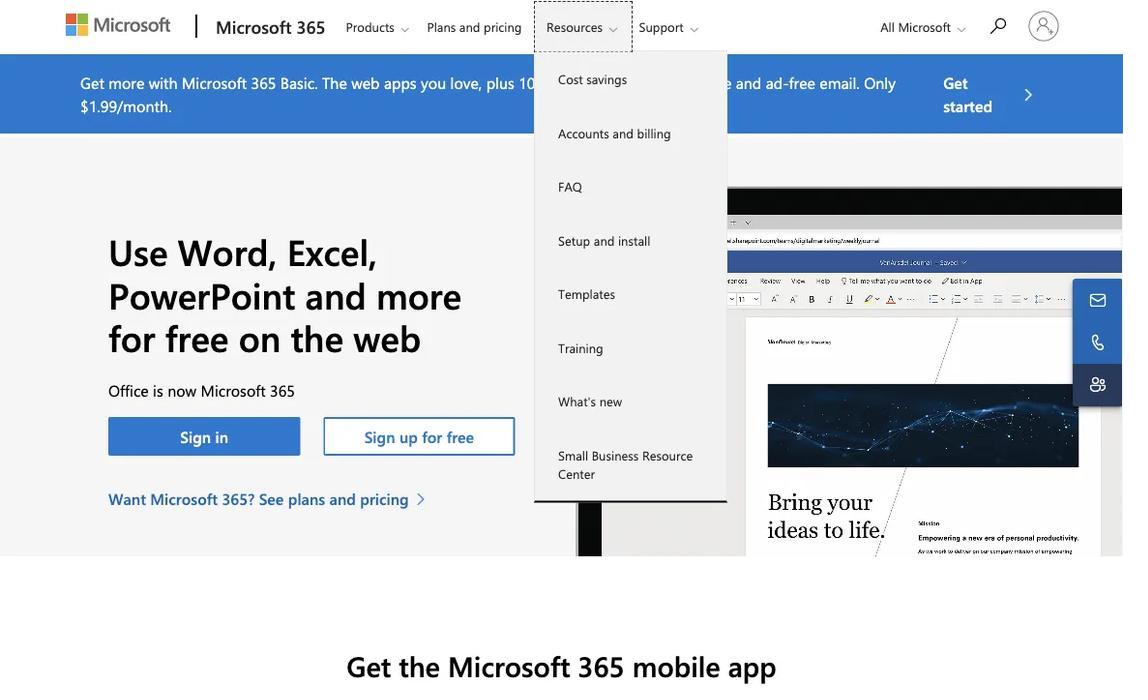 Task type: describe. For each thing, give the bounding box(es) containing it.
started
[[944, 95, 993, 116]]

what's
[[559, 393, 596, 410]]

powerpoint
[[108, 270, 296, 318]]

cost
[[559, 71, 583, 88]]

templates link
[[535, 267, 727, 321]]

sign for sign up for free
[[365, 426, 395, 447]]

small
[[559, 447, 589, 464]]

microsoft 365 link
[[206, 1, 331, 53]]

office is now microsoft 365
[[108, 380, 295, 400]]

setup and install
[[559, 232, 651, 249]]

want microsoft 365? see plans and pricing
[[108, 488, 409, 509]]

the inside use word, excel, powerpoint and more for free on the web
[[291, 313, 344, 361]]

get for get the microsoft 365 mobile app
[[347, 647, 391, 685]]

see
[[259, 488, 284, 509]]

savings
[[587, 71, 628, 88]]

365 inside get more with microsoft 365 basic. the web apps you love, plus 100 gb of secure cloud storage and ad-free email. only $1.99/month.
[[251, 72, 276, 92]]

apps
[[384, 72, 417, 92]]

want
[[108, 488, 146, 509]]

plans
[[427, 18, 456, 35]]

1 horizontal spatial pricing
[[484, 18, 522, 35]]

training
[[559, 339, 604, 356]]

cost savings
[[559, 71, 628, 88]]

all microsoft button
[[865, 1, 972, 53]]

microsoft inside get more with microsoft 365 basic. the web apps you love, plus 100 gb of secure cloud storage and ad-free email. only $1.99/month.
[[182, 72, 247, 92]]

with
[[149, 72, 178, 92]]

new
[[600, 393, 623, 410]]

and inside use word, excel, powerpoint and more for free on the web
[[305, 270, 367, 318]]

and inside 'link'
[[594, 232, 615, 249]]

basic.
[[280, 72, 318, 92]]

now
[[168, 380, 197, 400]]

products
[[346, 18, 395, 35]]

of
[[572, 72, 586, 92]]

office
[[108, 380, 149, 400]]

only
[[865, 72, 896, 92]]

web inside get more with microsoft 365 basic. the web apps you love, plus 100 gb of secure cloud storage and ad-free email. only $1.99/month.
[[352, 72, 380, 92]]

1 horizontal spatial for
[[422, 426, 443, 447]]

ad-
[[766, 72, 789, 92]]

cost savings link
[[535, 52, 727, 106]]

get more with microsoft 365 basic. the web apps you love, plus 100 gb of secure cloud storage and ad-free email. only $1.99/month.
[[80, 72, 896, 116]]

is
[[153, 380, 163, 400]]

free inside use word, excel, powerpoint and more for free on the web
[[165, 313, 229, 361]]

sign in link
[[108, 417, 300, 456]]

in
[[215, 426, 228, 447]]

the
[[322, 72, 347, 92]]

sign for sign in
[[180, 426, 211, 447]]

faq
[[559, 178, 582, 195]]

setup
[[559, 232, 591, 249]]

what's new link
[[535, 375, 727, 428]]

what's new
[[559, 393, 623, 410]]

love,
[[451, 72, 482, 92]]

billing
[[637, 124, 672, 141]]

365 left mobile
[[578, 647, 625, 685]]

setup and install link
[[535, 213, 727, 267]]

install
[[618, 232, 651, 249]]

use
[[108, 227, 168, 275]]

secure
[[590, 72, 634, 92]]

plans
[[288, 488, 325, 509]]

sign up for free link
[[324, 417, 515, 456]]

templates
[[559, 286, 616, 302]]

100
[[519, 72, 544, 92]]

small business resource center link
[[535, 428, 727, 501]]

support
[[639, 18, 684, 35]]

1 horizontal spatial free
[[447, 426, 474, 447]]

more inside use word, excel, powerpoint and more for free on the web
[[376, 270, 462, 318]]

excel,
[[287, 227, 378, 275]]

mobile
[[633, 647, 721, 685]]

resources
[[547, 18, 603, 35]]

faq link
[[535, 160, 727, 213]]

a computer screen showing a resume being created in word on the web. image
[[562, 184, 1124, 557]]

get started
[[944, 72, 993, 116]]

use word, excel, powerpoint and more for free on the web
[[108, 227, 462, 361]]

accounts and billing link
[[535, 106, 727, 160]]

get the microsoft 365 mobile app
[[347, 647, 777, 685]]

365 inside the microsoft 365 link
[[297, 15, 326, 38]]



Task type: locate. For each thing, give the bounding box(es) containing it.
None search field
[[978, 3, 1021, 46]]

on
[[239, 313, 281, 361]]

support button
[[627, 1, 714, 53]]

free inside get more with microsoft 365 basic. the web apps you love, plus 100 gb of secure cloud storage and ad-free email. only $1.99/month.
[[789, 72, 816, 92]]

free right up on the bottom of the page
[[447, 426, 474, 447]]

1 vertical spatial pricing
[[360, 488, 409, 509]]

free
[[789, 72, 816, 92], [165, 313, 229, 361], [447, 426, 474, 447]]

0 horizontal spatial pricing
[[360, 488, 409, 509]]

microsoft 365
[[216, 15, 326, 38]]

accounts
[[559, 124, 610, 141]]

$1.99/month.
[[80, 95, 172, 116]]

0 horizontal spatial get
[[80, 72, 104, 92]]

for right up on the bottom of the page
[[422, 426, 443, 447]]

center
[[559, 466, 595, 483]]

1 horizontal spatial the
[[399, 647, 440, 685]]

resource
[[643, 447, 693, 464]]

more
[[109, 72, 145, 92], [376, 270, 462, 318]]

0 vertical spatial for
[[108, 313, 155, 361]]

products button
[[333, 1, 425, 53]]

0 horizontal spatial for
[[108, 313, 155, 361]]

1 vertical spatial the
[[399, 647, 440, 685]]

1 vertical spatial free
[[165, 313, 229, 361]]

and inside get more with microsoft 365 basic. the web apps you love, plus 100 gb of secure cloud storage and ad-free email. only $1.99/month.
[[736, 72, 762, 92]]

for
[[108, 313, 155, 361], [422, 426, 443, 447]]

business
[[592, 447, 639, 464]]

365 up basic.
[[297, 15, 326, 38]]

1 vertical spatial for
[[422, 426, 443, 447]]

microsoft inside 'dropdown button'
[[899, 18, 951, 35]]

pricing
[[484, 18, 522, 35], [360, 488, 409, 509]]

1 sign from the left
[[180, 426, 211, 447]]

free up office is now microsoft 365
[[165, 313, 229, 361]]

1 horizontal spatial more
[[376, 270, 462, 318]]

1 vertical spatial web
[[354, 313, 421, 361]]

sign left in
[[180, 426, 211, 447]]

2 horizontal spatial free
[[789, 72, 816, 92]]

365 left basic.
[[251, 72, 276, 92]]

app
[[729, 647, 777, 685]]

1 vertical spatial more
[[376, 270, 462, 318]]

web
[[352, 72, 380, 92], [354, 313, 421, 361]]

sign left up on the bottom of the page
[[365, 426, 395, 447]]

cloud
[[639, 72, 676, 92]]

1 horizontal spatial sign
[[365, 426, 395, 447]]

the
[[291, 313, 344, 361], [399, 647, 440, 685]]

for inside use word, excel, powerpoint and more for free on the web
[[108, 313, 155, 361]]

get inside get started
[[944, 72, 969, 92]]

sign
[[180, 426, 211, 447], [365, 426, 395, 447]]

free left email.
[[789, 72, 816, 92]]

sign up for free
[[365, 426, 474, 447]]

2 horizontal spatial get
[[944, 72, 969, 92]]

pricing up plus
[[484, 18, 522, 35]]

get started link
[[944, 71, 1043, 117]]

email.
[[820, 72, 860, 92]]

sign in
[[180, 426, 228, 447]]

resources button
[[534, 1, 633, 53]]

plans and pricing
[[427, 18, 522, 35]]

2 vertical spatial free
[[447, 426, 474, 447]]

1 horizontal spatial get
[[347, 647, 391, 685]]

0 vertical spatial web
[[352, 72, 380, 92]]

0 vertical spatial pricing
[[484, 18, 522, 35]]

365
[[297, 15, 326, 38], [251, 72, 276, 92], [270, 380, 295, 400], [578, 647, 625, 685]]

training link
[[535, 321, 727, 375]]

0 horizontal spatial the
[[291, 313, 344, 361]]

365?
[[222, 488, 255, 509]]

0 vertical spatial free
[[789, 72, 816, 92]]

all
[[881, 18, 895, 35]]

more inside get more with microsoft 365 basic. the web apps you love, plus 100 gb of secure cloud storage and ad-free email. only $1.99/month.
[[109, 72, 145, 92]]

and
[[460, 18, 481, 35], [736, 72, 762, 92], [613, 124, 634, 141], [594, 232, 615, 249], [305, 270, 367, 318], [330, 488, 356, 509]]

365 down on
[[270, 380, 295, 400]]

2 sign from the left
[[365, 426, 395, 447]]

gb
[[548, 72, 568, 92]]

0 horizontal spatial free
[[165, 313, 229, 361]]

for up office
[[108, 313, 155, 361]]

up
[[400, 426, 418, 447]]

0 horizontal spatial sign
[[180, 426, 211, 447]]

accounts and billing
[[559, 124, 672, 141]]

storage
[[681, 72, 732, 92]]

get for get started
[[944, 72, 969, 92]]

0 horizontal spatial more
[[109, 72, 145, 92]]

web inside use word, excel, powerpoint and more for free on the web
[[354, 313, 421, 361]]

small business resource center
[[559, 447, 693, 483]]

microsoft image
[[66, 14, 170, 36]]

you
[[421, 72, 446, 92]]

get inside get more with microsoft 365 basic. the web apps you love, plus 100 gb of secure cloud storage and ad-free email. only $1.99/month.
[[80, 72, 104, 92]]

want microsoft 365? see plans and pricing link
[[108, 487, 435, 510]]

all microsoft
[[881, 18, 951, 35]]

0 vertical spatial more
[[109, 72, 145, 92]]

plus
[[487, 72, 515, 92]]

plans and pricing link
[[419, 1, 531, 47]]

get
[[80, 72, 104, 92], [944, 72, 969, 92], [347, 647, 391, 685]]

word,
[[178, 227, 277, 275]]

microsoft
[[216, 15, 292, 38], [899, 18, 951, 35], [182, 72, 247, 92], [201, 380, 266, 400], [150, 488, 218, 509], [448, 647, 570, 685]]

pricing down up on the bottom of the page
[[360, 488, 409, 509]]

0 vertical spatial the
[[291, 313, 344, 361]]

get for get more with microsoft 365 basic. the web apps you love, plus 100 gb of secure cloud storage and ad-free email. only $1.99/month.
[[80, 72, 104, 92]]



Task type: vqa. For each thing, say whether or not it's contained in the screenshot.
ad-
yes



